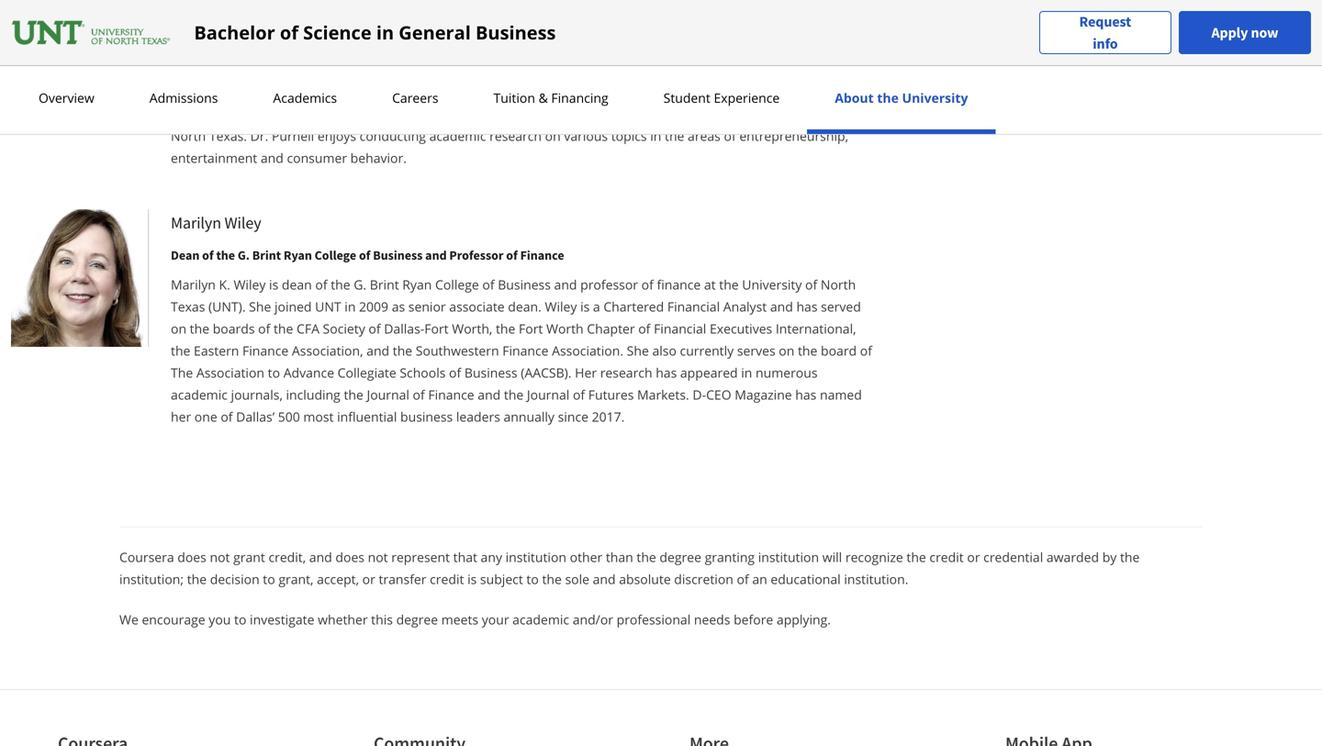 Task type: locate. For each thing, give the bounding box(es) containing it.
with up the 'such'
[[480, 61, 506, 78]]

academic
[[429, 127, 486, 144], [171, 386, 228, 403], [513, 611, 570, 629]]

1 journal from the left
[[367, 386, 410, 403]]

significant
[[509, 61, 570, 78]]

0 horizontal spatial an
[[294, 61, 310, 78]]

request
[[1080, 12, 1132, 31]]

0 horizontal spatial journal
[[367, 386, 410, 403]]

marilyn k. wiley is dean of the g. brint ryan college of business and professor of finance at the university of north texas (unt). she joined unt in 2009 as senior associate dean. wiley is a chartered financial analyst and has served on the boards of the cfa society of dallas-fort worth, the fort worth chapter of financial executives international, the eastern finance association, and the southwestern finance association. she also currently serves on the board of the association to advance collegiate schools of business (aacsb). her research has appeared in numerous academic journals, including the journal of finance and the journal of futures markets. d-ceo magazine has named her one of dallas' 500 most influential business leaders annually since 2017.
[[171, 276, 873, 426]]

on up numerous
[[779, 342, 795, 359]]

dallas'
[[236, 408, 275, 426]]

university down asylum
[[796, 105, 855, 122]]

the up absolute
[[637, 549, 657, 566]]

1 horizontal spatial g.
[[354, 276, 367, 293]]

0 horizontal spatial a
[[381, 105, 388, 122]]

0 vertical spatial on
[[545, 127, 561, 144]]

he right more.
[[291, 105, 308, 122]]

to up journals,
[[268, 364, 280, 381]]

1 vertical spatial a
[[593, 298, 600, 315]]

or right accept,
[[362, 571, 376, 588]]

0 horizontal spatial north
[[171, 127, 206, 144]]

1 horizontal spatial journal
[[527, 386, 570, 403]]

tuition & financing
[[494, 89, 609, 107]]

institution
[[506, 549, 567, 566], [758, 549, 819, 566]]

since
[[558, 408, 589, 426]]

the up the analyst
[[719, 276, 739, 293]]

or
[[967, 549, 981, 566], [362, 571, 376, 588]]

1 horizontal spatial research
[[600, 364, 653, 381]]

dr. up worked
[[171, 61, 189, 78]]

0 vertical spatial research
[[490, 127, 542, 144]]

recognize
[[846, 549, 904, 566]]

wiley up k.
[[225, 212, 261, 233]]

institution up subject at the left of the page
[[506, 549, 567, 566]]

college down "peace" in the top of the page
[[639, 105, 682, 122]]

and up texas.
[[226, 105, 249, 122]]

0 vertical spatial currently
[[324, 105, 378, 122]]

2 horizontal spatial on
[[779, 342, 795, 359]]

0 vertical spatial as
[[488, 83, 501, 100]]

the up "peace" in the top of the page
[[657, 61, 677, 78]]

0 vertical spatial he
[[826, 61, 843, 78]]

g. inside dr. dexter purnell is an entrepreneur and educator with significant experience in the entertainment industry. he has worked with recording artists and record labels such as sony, disturbing tha peace records, def jam records, asylum records, and more. he is currently a full-time faculty member in g. brint ryan college of business at the university of north texas. dr. purnell enjoys conducting academic research on various topics in the areas of entrepreneurship, entertainment and consumer behavior.
[[557, 105, 570, 122]]

credit
[[930, 549, 964, 566], [430, 571, 464, 588]]

he up asylum
[[826, 61, 843, 78]]

1 horizontal spatial as
[[488, 83, 501, 100]]

at
[[758, 105, 769, 122], [704, 276, 716, 293]]

entertainment
[[680, 61, 767, 78], [171, 149, 257, 167]]

0 vertical spatial ryan
[[606, 105, 635, 122]]

he
[[826, 61, 843, 78], [291, 105, 308, 122]]

brint inside marilyn k. wiley is dean of the g. brint ryan college of business and professor of finance at the university of north texas (unt). she joined unt in 2009 as senior associate dean. wiley is a chartered financial analyst and has served on the boards of the cfa society of dallas-fort worth, the fort worth chapter of financial executives international, the eastern finance association, and the southwestern finance association. she also currently serves on the board of the association to advance collegiate schools of business (aacsb). her research has appeared in numerous academic journals, including the journal of finance and the journal of futures markets. d-ceo magazine has named her one of dallas' 500 most influential business leaders annually since 2017.
[[370, 276, 399, 293]]

coursera does not grant credit, and does not represent that any institution other than the degree granting institution will recognize the credit or credential awarded by the institution; the decision to grant, accept, or transfer credit is subject to the sole and absolute discretion of an educational institution.
[[119, 549, 1140, 588]]

degree up discretion
[[660, 549, 702, 566]]

1 horizontal spatial fort
[[519, 320, 543, 337]]

1 horizontal spatial an
[[753, 571, 768, 588]]

request info button
[[1040, 11, 1172, 55]]

brint inside dr. dexter purnell is an entrepreneur and educator with significant experience in the entertainment industry. he has worked with recording artists and record labels such as sony, disturbing tha peace records, def jam records, asylum records, and more. he is currently a full-time faculty member in g. brint ryan college of business at the university of north texas. dr. purnell enjoys conducting academic research on various topics in the areas of entrepreneurship, entertainment and consumer behavior.
[[573, 105, 602, 122]]

0 horizontal spatial on
[[171, 320, 187, 337]]

1 vertical spatial marilyn
[[171, 276, 216, 293]]

1 vertical spatial north
[[821, 276, 856, 293]]

with
[[480, 61, 506, 78], [219, 83, 245, 100]]

tuition & financing link
[[488, 89, 614, 107]]

academic up one
[[171, 386, 228, 403]]

1 vertical spatial research
[[600, 364, 653, 381]]

2 marilyn from the top
[[171, 276, 216, 293]]

and down more.
[[261, 149, 284, 167]]

you
[[209, 611, 231, 629]]

brint
[[573, 105, 602, 122], [252, 247, 281, 263], [370, 276, 399, 293]]

2 vertical spatial g.
[[354, 276, 367, 293]]

2 horizontal spatial brint
[[573, 105, 602, 122]]

the left decision
[[187, 571, 207, 588]]

overview link
[[33, 89, 100, 107]]

0 horizontal spatial with
[[219, 83, 245, 100]]

the right about
[[877, 89, 899, 107]]

0 vertical spatial or
[[967, 549, 981, 566]]

professional
[[617, 611, 691, 629]]

2 horizontal spatial ryan
[[606, 105, 635, 122]]

grant
[[233, 549, 265, 566]]

absolute
[[619, 571, 671, 588]]

college inside marilyn k. wiley is dean of the g. brint ryan college of business and professor of finance at the university of north texas (unt). she joined unt in 2009 as senior associate dean. wiley is a chartered financial analyst and has served on the boards of the cfa society of dallas-fort worth, the fort worth chapter of financial executives international, the eastern finance association, and the southwestern finance association. she also currently serves on the board of the association to advance collegiate schools of business (aacsb). her research has appeared in numerous academic journals, including the journal of finance and the journal of futures markets. d-ceo magazine has named her one of dallas' 500 most influential business leaders annually since 2017.
[[435, 276, 479, 293]]

she left also
[[627, 342, 649, 359]]

the down dean.
[[496, 320, 516, 337]]

1 horizontal spatial ryan
[[403, 276, 432, 293]]

at right finance
[[704, 276, 716, 293]]

1 vertical spatial an
[[753, 571, 768, 588]]

college up the 'unt'
[[315, 247, 357, 263]]

institution up 'educational'
[[758, 549, 819, 566]]

g. down disturbing
[[557, 105, 570, 122]]

dr. down more.
[[250, 127, 268, 144]]

a inside marilyn k. wiley is dean of the g. brint ryan college of business and professor of finance at the university of north texas (unt). she joined unt in 2009 as senior associate dean. wiley is a chartered financial analyst and has served on the boards of the cfa society of dallas-fort worth, the fort worth chapter of financial executives international, the eastern finance association, and the southwestern finance association. she also currently serves on the board of the association to advance collegiate schools of business (aacsb). her research has appeared in numerous academic journals, including the journal of finance and the journal of futures markets. d-ceo magazine has named her one of dallas' 500 most influential business leaders annually since 2017.
[[593, 298, 600, 315]]

2 horizontal spatial academic
[[513, 611, 570, 629]]

dr. dexter purnell is an entrepreneur and educator with significant experience in the entertainment industry. he has worked with recording artists and record labels such as sony, disturbing tha peace records, def jam records, asylum records, and more. he is currently a full-time faculty member in g. brint ryan college of business at the university of north texas. dr. purnell enjoys conducting academic research on various topics in the areas of entrepreneurship, entertainment and consumer behavior.
[[171, 61, 874, 167]]

other
[[570, 549, 603, 566]]

does right coursera
[[178, 549, 207, 566]]

credit left credential on the bottom
[[930, 549, 964, 566]]

in up "peace" in the top of the page
[[643, 61, 654, 78]]

in right topics
[[651, 127, 662, 144]]

an up academics
[[294, 61, 310, 78]]

0 vertical spatial academic
[[429, 127, 486, 144]]

1 horizontal spatial north
[[821, 276, 856, 293]]

g. down marilyn wiley
[[238, 247, 250, 263]]

degree right this
[[396, 611, 438, 629]]

1 vertical spatial on
[[171, 320, 187, 337]]

2 does from the left
[[336, 549, 365, 566]]

north down admissions link
[[171, 127, 206, 144]]

academic inside marilyn k. wiley is dean of the g. brint ryan college of business and professor of finance at the university of north texas (unt). she joined unt in 2009 as senior associate dean. wiley is a chartered financial analyst and has served on the boards of the cfa society of dallas-fort worth, the fort worth chapter of financial executives international, the eastern finance association, and the southwestern finance association. she also currently serves on the board of the association to advance collegiate schools of business (aacsb). her research has appeared in numerous academic journals, including the journal of finance and the journal of futures markets. d-ceo magazine has named her one of dallas' 500 most influential business leaders annually since 2017.
[[171, 386, 228, 403]]

university inside marilyn k. wiley is dean of the g. brint ryan college of business and professor of finance at the university of north texas (unt). she joined unt in 2009 as senior associate dean. wiley is a chartered financial analyst and has served on the boards of the cfa society of dallas-fort worth, the fort worth chapter of financial executives international, the eastern finance association, and the southwestern finance association. she also currently serves on the board of the association to advance collegiate schools of business (aacsb). her research has appeared in numerous academic journals, including the journal of finance and the journal of futures markets. d-ceo magazine has named her one of dallas' 500 most influential business leaders annually since 2017.
[[742, 276, 802, 293]]

university up the analyst
[[742, 276, 802, 293]]

and down the than
[[593, 571, 616, 588]]

1 horizontal spatial institution
[[758, 549, 819, 566]]

an inside dr. dexter purnell is an entrepreneur and educator with significant experience in the entertainment industry. he has worked with recording artists and record labels such as sony, disturbing tha peace records, def jam records, asylum records, and more. he is currently a full-time faculty member in g. brint ryan college of business at the university of north texas. dr. purnell enjoys conducting academic research on various topics in the areas of entrepreneurship, entertainment and consumer behavior.
[[294, 61, 310, 78]]

brint up joined
[[252, 247, 281, 263]]

1 horizontal spatial or
[[967, 549, 981, 566]]

records, down industry. on the right
[[776, 83, 827, 100]]

to inside marilyn k. wiley is dean of the g. brint ryan college of business and professor of finance at the university of north texas (unt). she joined unt in 2009 as senior associate dean. wiley is a chartered financial analyst and has served on the boards of the cfa society of dallas-fort worth, the fort worth chapter of financial executives international, the eastern finance association, and the southwestern finance association. she also currently serves on the board of the association to advance collegiate schools of business (aacsb). her research has appeared in numerous academic journals, including the journal of finance and the journal of futures markets. d-ceo magazine has named her one of dallas' 500 most influential business leaders annually since 2017.
[[268, 364, 280, 381]]

institution.
[[844, 571, 909, 588]]

records,
[[671, 83, 722, 100], [776, 83, 827, 100], [171, 105, 222, 122]]

0 horizontal spatial research
[[490, 127, 542, 144]]

not up transfer
[[368, 549, 388, 566]]

0 vertical spatial a
[[381, 105, 388, 122]]

record
[[376, 83, 415, 100]]

1 horizontal spatial dr.
[[250, 127, 268, 144]]

entertainment up def at the right
[[680, 61, 767, 78]]

not up decision
[[210, 549, 230, 566]]

academic inside dr. dexter purnell is an entrepreneur and educator with significant experience in the entertainment industry. he has worked with recording artists and record labels such as sony, disturbing tha peace records, def jam records, asylum records, and more. he is currently a full-time faculty member in g. brint ryan college of business at the university of north texas. dr. purnell enjoys conducting academic research on various topics in the areas of entrepreneurship, entertainment and consumer behavior.
[[429, 127, 486, 144]]

0 horizontal spatial currently
[[324, 105, 378, 122]]

of down 2009
[[369, 320, 381, 337]]

2 vertical spatial academic
[[513, 611, 570, 629]]

in down disturbing
[[543, 105, 554, 122]]

to right subject at the left of the page
[[527, 571, 539, 588]]

and up leaders
[[478, 386, 501, 403]]

admissions link
[[144, 89, 224, 107]]

various
[[564, 127, 608, 144]]

1 horizontal spatial academic
[[429, 127, 486, 144]]

ryan up dean
[[284, 247, 312, 263]]

dexter purnell image
[[11, 0, 149, 132]]

college inside dr. dexter purnell is an entrepreneur and educator with significant experience in the entertainment industry. he has worked with recording artists and record labels such as sony, disturbing tha peace records, def jam records, asylum records, and more. he is currently a full-time faculty member in g. brint ryan college of business at the university of north texas. dr. purnell enjoys conducting academic research on various topics in the areas of entrepreneurship, entertainment and consumer behavior.
[[639, 105, 682, 122]]

1 horizontal spatial does
[[336, 549, 365, 566]]

at down jam
[[758, 105, 769, 122]]

degree inside coursera does not grant credit, and does not represent that any institution other than the degree granting institution will recognize the credit or credential awarded by the institution; the decision to grant, accept, or transfer credit is subject to the sole and absolute discretion of an educational institution.
[[660, 549, 702, 566]]

the
[[171, 364, 193, 381]]

0 horizontal spatial degree
[[396, 611, 438, 629]]

0 vertical spatial college
[[639, 105, 682, 122]]

1 vertical spatial entertainment
[[171, 149, 257, 167]]

marilyn
[[171, 212, 221, 233], [171, 276, 216, 293]]

of right areas
[[724, 127, 736, 144]]

as right the 'such'
[[488, 83, 501, 100]]

magazine
[[735, 386, 792, 403]]

tuition
[[494, 89, 535, 107]]

0 vertical spatial at
[[758, 105, 769, 122]]

1 horizontal spatial brint
[[370, 276, 399, 293]]

the down texas
[[190, 320, 209, 337]]

1 horizontal spatial entertainment
[[680, 61, 767, 78]]

2 vertical spatial college
[[435, 276, 479, 293]]

0 vertical spatial marilyn
[[171, 212, 221, 233]]

leaders
[[456, 408, 500, 426]]

brint up 'various'
[[573, 105, 602, 122]]

marilyn wiley
[[171, 212, 261, 233]]

business up dean.
[[498, 276, 551, 293]]

marilyn inside marilyn k. wiley is dean of the g. brint ryan college of business and professor of finance at the university of north texas (unt). she joined unt in 2009 as senior associate dean. wiley is a chartered financial analyst and has served on the boards of the cfa society of dallas-fort worth, the fort worth chapter of financial executives international, the eastern finance association, and the southwestern finance association. she also currently serves on the board of the association to advance collegiate schools of business (aacsb). her research has appeared in numerous academic journals, including the journal of finance and the journal of futures markets. d-ceo magazine has named her one of dallas' 500 most influential business leaders annually since 2017.
[[171, 276, 216, 293]]

she right (unt). at the left of the page
[[249, 298, 271, 315]]

does
[[178, 549, 207, 566], [336, 549, 365, 566]]

wiley up worth
[[545, 298, 577, 315]]

fort
[[425, 320, 449, 337], [519, 320, 543, 337]]

her
[[575, 364, 597, 381]]

dr.
[[171, 61, 189, 78], [250, 127, 268, 144]]

0 vertical spatial with
[[480, 61, 506, 78]]

conducting
[[360, 127, 426, 144]]

1 horizontal spatial college
[[435, 276, 479, 293]]

an down the granting
[[753, 571, 768, 588]]

records, down worked
[[171, 105, 222, 122]]

entertainment down texas.
[[171, 149, 257, 167]]

2 fort from the left
[[519, 320, 543, 337]]

granting
[[705, 549, 755, 566]]

marilyn up texas
[[171, 276, 216, 293]]

2 horizontal spatial g.
[[557, 105, 570, 122]]

1 horizontal spatial not
[[368, 549, 388, 566]]

dean
[[282, 276, 312, 293]]

0 horizontal spatial academic
[[171, 386, 228, 403]]

before
[[734, 611, 774, 629]]

0 horizontal spatial fort
[[425, 320, 449, 337]]

such
[[457, 83, 485, 100]]

2 horizontal spatial records,
[[776, 83, 827, 100]]

credit down that
[[430, 571, 464, 588]]

dean
[[171, 247, 200, 263]]

1 horizontal spatial at
[[758, 105, 769, 122]]

journal
[[367, 386, 410, 403], [527, 386, 570, 403]]

more.
[[252, 105, 288, 122]]

and right the analyst
[[770, 298, 793, 315]]

0 vertical spatial north
[[171, 127, 206, 144]]

meets
[[442, 611, 479, 629]]

degree
[[660, 549, 702, 566], [396, 611, 438, 629]]

dean of the g. brint ryan college of business and professor of finance
[[171, 247, 564, 263]]

g. up 2009
[[354, 276, 367, 293]]

subject
[[480, 571, 523, 588]]

senior
[[409, 298, 446, 315]]

associate
[[449, 298, 505, 315]]

at inside marilyn k. wiley is dean of the g. brint ryan college of business and professor of finance at the university of north texas (unt). she joined unt in 2009 as senior associate dean. wiley is a chartered financial analyst and has served on the boards of the cfa society of dallas-fort worth, the fort worth chapter of financial executives international, the eastern finance association, and the southwestern finance association. she also currently serves on the board of the association to advance collegiate schools of business (aacsb). her research has appeared in numerous academic journals, including the journal of finance and the journal of futures markets. d-ceo magazine has named her one of dallas' 500 most influential business leaders annually since 2017.
[[704, 276, 716, 293]]

markets.
[[637, 386, 690, 403]]

she
[[249, 298, 271, 315], [627, 342, 649, 359]]

research inside marilyn k. wiley is dean of the g. brint ryan college of business and professor of finance at the university of north texas (unt). she joined unt in 2009 as senior associate dean. wiley is a chartered financial analyst and has served on the boards of the cfa society of dallas-fort worth, the fort worth chapter of financial executives international, the eastern finance association, and the southwestern finance association. she also currently serves on the board of the association to advance collegiate schools of business (aacsb). her research has appeared in numerous academic journals, including the journal of finance and the journal of futures markets. d-ceo magazine has named her one of dallas' 500 most influential business leaders annually since 2017.
[[600, 364, 653, 381]]

2 vertical spatial brint
[[370, 276, 399, 293]]

with down dexter
[[219, 83, 245, 100]]

0 vertical spatial degree
[[660, 549, 702, 566]]

north
[[171, 127, 206, 144], [821, 276, 856, 293]]

is down that
[[468, 571, 477, 588]]

professor
[[450, 247, 504, 263]]

ryan inside marilyn k. wiley is dean of the g. brint ryan college of business and professor of finance at the university of north texas (unt). she joined unt in 2009 as senior associate dean. wiley is a chartered financial analyst and has served on the boards of the cfa society of dallas-fort worth, the fort worth chapter of financial executives international, the eastern finance association, and the southwestern finance association. she also currently serves on the board of the association to advance collegiate schools of business (aacsb). her research has appeared in numerous academic journals, including the journal of finance and the journal of futures markets. d-ceo magazine has named her one of dallas' 500 most influential business leaders annually since 2017.
[[403, 276, 432, 293]]

institution;
[[119, 571, 184, 588]]

research
[[490, 127, 542, 144], [600, 364, 653, 381]]

2 vertical spatial wiley
[[545, 298, 577, 315]]

0 horizontal spatial he
[[291, 105, 308, 122]]

of right boards
[[258, 320, 270, 337]]

boards
[[213, 320, 255, 337]]

academic right your
[[513, 611, 570, 629]]

0 vertical spatial an
[[294, 61, 310, 78]]

sony,
[[505, 83, 537, 100]]

1 horizontal spatial on
[[545, 127, 561, 144]]

credit,
[[269, 549, 306, 566]]

financing
[[551, 89, 609, 107]]

is up worth
[[581, 298, 590, 315]]

disturbing
[[540, 83, 603, 100]]

1 vertical spatial or
[[362, 571, 376, 588]]

0 horizontal spatial as
[[392, 298, 405, 315]]

0 vertical spatial g.
[[557, 105, 570, 122]]

entrepreneur
[[313, 61, 394, 78]]

0 horizontal spatial does
[[178, 549, 207, 566]]

1 vertical spatial at
[[704, 276, 716, 293]]

areas
[[688, 127, 721, 144]]

wiley
[[225, 212, 261, 233], [234, 276, 266, 293], [545, 298, 577, 315]]

an
[[294, 61, 310, 78], [753, 571, 768, 588]]

1 horizontal spatial currently
[[680, 342, 734, 359]]

marilyn up dean
[[171, 212, 221, 233]]

fort down senior
[[425, 320, 449, 337]]

journal down (aacsb).
[[527, 386, 570, 403]]

in
[[376, 20, 394, 45], [643, 61, 654, 78], [543, 105, 554, 122], [651, 127, 662, 144], [345, 298, 356, 315], [741, 364, 753, 381]]

consumer
[[287, 149, 347, 167]]

0 horizontal spatial institution
[[506, 549, 567, 566]]

general
[[399, 20, 471, 45]]

0 horizontal spatial she
[[249, 298, 271, 315]]

the up k.
[[216, 247, 235, 263]]

2 institution from the left
[[758, 549, 819, 566]]

careers
[[392, 89, 439, 107]]

1 marilyn from the top
[[171, 212, 221, 233]]

1 vertical spatial college
[[315, 247, 357, 263]]

2 horizontal spatial college
[[639, 105, 682, 122]]

0 horizontal spatial g.
[[238, 247, 250, 263]]

1 horizontal spatial a
[[593, 298, 600, 315]]

a down professor
[[593, 298, 600, 315]]

purnell up the recording on the top left of page
[[236, 61, 278, 78]]

marilyn for marilyn wiley
[[171, 212, 221, 233]]

0 vertical spatial brint
[[573, 105, 602, 122]]

financial up also
[[654, 320, 707, 337]]

1 vertical spatial academic
[[171, 386, 228, 403]]

overview
[[39, 89, 94, 107]]

0 horizontal spatial at
[[704, 276, 716, 293]]

of
[[280, 20, 298, 45], [686, 105, 698, 122], [859, 105, 871, 122], [724, 127, 736, 144], [202, 247, 214, 263], [359, 247, 371, 263], [506, 247, 518, 263], [315, 276, 328, 293], [483, 276, 495, 293], [642, 276, 654, 293], [806, 276, 818, 293], [258, 320, 270, 337], [369, 320, 381, 337], [639, 320, 651, 337], [860, 342, 873, 359], [449, 364, 461, 381], [413, 386, 425, 403], [573, 386, 585, 403], [221, 408, 233, 426], [737, 571, 749, 588]]

also
[[653, 342, 677, 359]]

executives
[[710, 320, 773, 337]]

0 horizontal spatial not
[[210, 549, 230, 566]]

faculty
[[445, 105, 484, 122]]

the
[[657, 61, 677, 78], [877, 89, 899, 107], [773, 105, 792, 122], [665, 127, 685, 144], [216, 247, 235, 263], [331, 276, 350, 293], [719, 276, 739, 293], [190, 320, 209, 337], [274, 320, 293, 337], [496, 320, 516, 337], [171, 342, 190, 359], [393, 342, 413, 359], [798, 342, 818, 359], [344, 386, 364, 403], [504, 386, 524, 403], [637, 549, 657, 566], [907, 549, 927, 566], [1121, 549, 1140, 566], [187, 571, 207, 588], [542, 571, 562, 588]]

0 vertical spatial dr.
[[171, 61, 189, 78]]

info
[[1093, 34, 1118, 53]]

labels
[[419, 83, 453, 100]]



Task type: describe. For each thing, give the bounding box(es) containing it.
the up the
[[171, 342, 190, 359]]

whether
[[318, 611, 368, 629]]

is inside coursera does not grant credit, and does not represent that any institution other than the degree granting institution will recognize the credit or credential awarded by the institution; the decision to grant, accept, or transfer credit is subject to the sole and absolute discretion of an educational institution.
[[468, 571, 477, 588]]

academics
[[273, 89, 337, 107]]

experience
[[574, 61, 640, 78]]

1 vertical spatial degree
[[396, 611, 438, 629]]

association.
[[552, 342, 624, 359]]

2009
[[359, 298, 389, 315]]

0 vertical spatial financial
[[668, 298, 720, 315]]

is left dean
[[269, 276, 279, 293]]

and up accept,
[[309, 549, 332, 566]]

chartered
[[604, 298, 664, 315]]

1 vertical spatial ryan
[[284, 247, 312, 263]]

1 horizontal spatial records,
[[671, 83, 722, 100]]

student
[[664, 89, 711, 107]]

0 horizontal spatial college
[[315, 247, 357, 263]]

of up the 'unt'
[[315, 276, 328, 293]]

of down asylum
[[859, 105, 871, 122]]

an inside coursera does not grant credit, and does not represent that any institution other than the degree granting institution will recognize the credit or credential awarded by the institution; the decision to grant, accept, or transfer credit is subject to the sole and absolute discretion of an educational institution.
[[753, 571, 768, 588]]

your
[[482, 611, 509, 629]]

1 vertical spatial wiley
[[234, 276, 266, 293]]

educator
[[423, 61, 477, 78]]

of right professor at the top of page
[[506, 247, 518, 263]]

0 vertical spatial she
[[249, 298, 271, 315]]

1 fort from the left
[[425, 320, 449, 337]]

a inside dr. dexter purnell is an entrepreneur and educator with significant experience in the entertainment industry. he has worked with recording artists and record labels such as sony, disturbing tha peace records, def jam records, asylum records, and more. he is currently a full-time faculty member in g. brint ryan college of business at the university of north texas. dr. purnell enjoys conducting academic research on various topics in the areas of entrepreneurship, entertainment and consumer behavior.
[[381, 105, 388, 122]]

finance up (aacsb).
[[503, 342, 549, 359]]

numerous
[[756, 364, 818, 381]]

advance
[[284, 364, 334, 381]]

unt
[[315, 298, 341, 315]]

careers link
[[387, 89, 444, 107]]

her
[[171, 408, 191, 426]]

1 vertical spatial brint
[[252, 247, 281, 263]]

of right one
[[221, 408, 233, 426]]

of down "schools" in the left of the page
[[413, 386, 425, 403]]

bachelor
[[194, 20, 275, 45]]

texas
[[171, 298, 205, 315]]

serves
[[737, 342, 776, 359]]

the down the dallas-
[[393, 342, 413, 359]]

1 horizontal spatial with
[[480, 61, 506, 78]]

the up annually
[[504, 386, 524, 403]]

to left grant,
[[263, 571, 275, 588]]

k.
[[219, 276, 230, 293]]

of down chartered at top
[[639, 320, 651, 337]]

time
[[414, 105, 441, 122]]

dexter
[[192, 61, 233, 78]]

in right science
[[376, 20, 394, 45]]

of up 2009
[[359, 247, 371, 263]]

2 journal from the left
[[527, 386, 570, 403]]

in down serves
[[741, 364, 753, 381]]

including
[[286, 386, 341, 403]]

north inside dr. dexter purnell is an entrepreneur and educator with significant experience in the entertainment industry. he has worked with recording artists and record labels such as sony, disturbing tha peace records, def jam records, asylum records, and more. he is currently a full-time faculty member in g. brint ryan college of business at the university of north texas. dr. purnell enjoys conducting academic research on various topics in the areas of entrepreneurship, entertainment and consumer behavior.
[[171, 127, 206, 144]]

the down "international,"
[[798, 342, 818, 359]]

1 vertical spatial g.
[[238, 247, 250, 263]]

coursera
[[119, 549, 174, 566]]

association
[[196, 364, 265, 381]]

1 institution from the left
[[506, 549, 567, 566]]

sole
[[565, 571, 590, 588]]

1 not from the left
[[210, 549, 230, 566]]

futures
[[589, 386, 634, 403]]

ceo
[[706, 386, 732, 403]]

one
[[195, 408, 217, 426]]

asylum
[[830, 83, 874, 100]]

has down also
[[656, 364, 677, 381]]

annually
[[504, 408, 555, 426]]

the right recognize
[[907, 549, 927, 566]]

the up the 'unt'
[[331, 276, 350, 293]]

collegiate
[[338, 364, 397, 381]]

will
[[823, 549, 842, 566]]

(unt).
[[209, 298, 246, 315]]

admissions
[[150, 89, 218, 107]]

worth,
[[452, 320, 493, 337]]

dean.
[[508, 298, 542, 315]]

awarded
[[1047, 549, 1099, 566]]

0 vertical spatial credit
[[930, 549, 964, 566]]

2 vertical spatial on
[[779, 342, 795, 359]]

bachelor of science in general business
[[194, 20, 556, 45]]

business inside dr. dexter purnell is an entrepreneur and educator with significant experience in the entertainment industry. he has worked with recording artists and record labels such as sony, disturbing tha peace records, def jam records, asylum records, and more. he is currently a full-time faculty member in g. brint ryan college of business at the university of north texas. dr. purnell enjoys conducting academic research on various topics in the areas of entrepreneurship, entertainment and consumer behavior.
[[701, 105, 754, 122]]

discretion
[[674, 571, 734, 588]]

of inside coursera does not grant credit, and does not represent that any institution other than the degree granting institution will recognize the credit or credential awarded by the institution; the decision to grant, accept, or transfer credit is subject to the sole and absolute discretion of an educational institution.
[[737, 571, 749, 588]]

0 vertical spatial purnell
[[236, 61, 278, 78]]

lecturer
[[171, 32, 219, 48]]

that
[[453, 549, 478, 566]]

joined
[[275, 298, 312, 315]]

applying.
[[777, 611, 831, 629]]

marilyn wiley image
[[11, 209, 149, 347]]

this
[[371, 611, 393, 629]]

influential
[[337, 408, 397, 426]]

in right the 'unt'
[[345, 298, 356, 315]]

0 horizontal spatial entertainment
[[171, 149, 257, 167]]

is down artists
[[311, 105, 320, 122]]

southwestern
[[416, 342, 499, 359]]

association,
[[292, 342, 363, 359]]

credential
[[984, 549, 1044, 566]]

schools
[[400, 364, 446, 381]]

currently inside dr. dexter purnell is an entrepreneur and educator with significant experience in the entertainment industry. he has worked with recording artists and record labels such as sony, disturbing tha peace records, def jam records, asylum records, and more. he is currently a full-time faculty member in g. brint ryan college of business at the university of north texas. dr. purnell enjoys conducting academic research on various topics in the areas of entrepreneurship, entertainment and consumer behavior.
[[324, 105, 378, 122]]

0 horizontal spatial dr.
[[171, 61, 189, 78]]

of up chartered at top
[[642, 276, 654, 293]]

apply now button
[[1179, 11, 1312, 54]]

1 vertical spatial financial
[[654, 320, 707, 337]]

of right board
[[860, 342, 873, 359]]

and/or
[[573, 611, 614, 629]]

and left professor at the top of page
[[425, 247, 447, 263]]

university of north texas image
[[11, 18, 172, 47]]

request info
[[1080, 12, 1132, 53]]

international,
[[776, 320, 857, 337]]

1 vertical spatial she
[[627, 342, 649, 359]]

business up 2009
[[373, 247, 423, 263]]

university inside dr. dexter purnell is an entrepreneur and educator with significant experience in the entertainment industry. he has worked with recording artists and record labels such as sony, disturbing tha peace records, def jam records, asylum records, and more. he is currently a full-time faculty member in g. brint ryan college of business at the university of north texas. dr. purnell enjoys conducting academic research on various topics in the areas of entrepreneurship, entertainment and consumer behavior.
[[796, 105, 855, 122]]

ryan inside dr. dexter purnell is an entrepreneur and educator with significant experience in the entertainment industry. he has worked with recording artists and record labels such as sony, disturbing tha peace records, def jam records, asylum records, and more. he is currently a full-time faculty member in g. brint ryan college of business at the university of north texas. dr. purnell enjoys conducting academic research on various topics in the areas of entrepreneurship, entertainment and consumer behavior.
[[606, 105, 635, 122]]

now
[[1251, 23, 1279, 42]]

business down southwestern
[[465, 364, 518, 381]]

university right about
[[902, 89, 969, 107]]

apply now
[[1212, 23, 1279, 42]]

def
[[725, 83, 746, 100]]

science
[[303, 20, 372, 45]]

by
[[1103, 549, 1117, 566]]

the down joined
[[274, 320, 293, 337]]

entrepreneurship,
[[740, 127, 849, 144]]

1 vertical spatial with
[[219, 83, 245, 100]]

of up "international,"
[[806, 276, 818, 293]]

has down numerous
[[796, 386, 817, 403]]

and left professor
[[554, 276, 577, 293]]

and up collegiate
[[367, 342, 390, 359]]

to right you
[[234, 611, 247, 629]]

of up associate
[[483, 276, 495, 293]]

1 vertical spatial purnell
[[272, 127, 314, 144]]

behavior.
[[351, 149, 407, 167]]

named
[[820, 386, 862, 403]]

tha
[[606, 83, 628, 100]]

of down southwestern
[[449, 364, 461, 381]]

the up entrepreneurship,
[[773, 105, 792, 122]]

appeared
[[681, 364, 738, 381]]

0 horizontal spatial records,
[[171, 105, 222, 122]]

research inside dr. dexter purnell is an entrepreneur and educator with significant experience in the entertainment industry. he has worked with recording artists and record labels such as sony, disturbing tha peace records, def jam records, asylum records, and more. he is currently a full-time faculty member in g. brint ryan college of business at the university of north texas. dr. purnell enjoys conducting academic research on various topics in the areas of entrepreneurship, entertainment and consumer behavior.
[[490, 127, 542, 144]]

accept,
[[317, 571, 359, 588]]

professor
[[581, 276, 638, 293]]

1 does from the left
[[178, 549, 207, 566]]

at inside dr. dexter purnell is an entrepreneur and educator with significant experience in the entertainment industry. he has worked with recording artists and record labels such as sony, disturbing tha peace records, def jam records, asylum records, and more. he is currently a full-time faculty member in g. brint ryan college of business at the university of north texas. dr. purnell enjoys conducting academic research on various topics in the areas of entrepreneurship, entertainment and consumer behavior.
[[758, 105, 769, 122]]

of right dean
[[202, 247, 214, 263]]

of up areas
[[686, 105, 698, 122]]

1 vertical spatial dr.
[[250, 127, 268, 144]]

of up since
[[573, 386, 585, 403]]

finance up dean.
[[520, 247, 564, 263]]

eastern
[[194, 342, 239, 359]]

chapter
[[587, 320, 635, 337]]

as inside dr. dexter purnell is an entrepreneur and educator with significant experience in the entertainment industry. he has worked with recording artists and record labels such as sony, disturbing tha peace records, def jam records, asylum records, and more. he is currently a full-time faculty member in g. brint ryan college of business at the university of north texas. dr. purnell enjoys conducting academic research on various topics in the areas of entrepreneurship, entertainment and consumer behavior.
[[488, 83, 501, 100]]

peace
[[632, 83, 667, 100]]

currently inside marilyn k. wiley is dean of the g. brint ryan college of business and professor of finance at the university of north texas (unt). she joined unt in 2009 as senior associate dean. wiley is a chartered financial analyst and has served on the boards of the cfa society of dallas-fort worth, the fort worth chapter of financial executives international, the eastern finance association, and the southwestern finance association. she also currently serves on the board of the association to advance collegiate schools of business (aacsb). her research has appeared in numerous academic journals, including the journal of finance and the journal of futures markets. d-ceo magazine has named her one of dallas' 500 most influential business leaders annually since 2017.
[[680, 342, 734, 359]]

north inside marilyn k. wiley is dean of the g. brint ryan college of business and professor of finance at the university of north texas (unt). she joined unt in 2009 as senior associate dean. wiley is a chartered financial analyst and has served on the boards of the cfa society of dallas-fort worth, the fort worth chapter of financial executives international, the eastern finance association, and the southwestern finance association. she also currently serves on the board of the association to advance collegiate schools of business (aacsb). her research has appeared in numerous academic journals, including the journal of finance and the journal of futures markets. d-ceo magazine has named her one of dallas' 500 most influential business leaders annually since 2017.
[[821, 276, 856, 293]]

educational
[[771, 571, 841, 588]]

is up the recording on the top left of page
[[282, 61, 291, 78]]

0 vertical spatial entertainment
[[680, 61, 767, 78]]

business up significant
[[476, 20, 556, 45]]

jam
[[750, 83, 772, 100]]

the left sole on the bottom left
[[542, 571, 562, 588]]

500
[[278, 408, 300, 426]]

the left areas
[[665, 127, 685, 144]]

0 horizontal spatial or
[[362, 571, 376, 588]]

has up "international,"
[[797, 298, 818, 315]]

&
[[539, 89, 548, 107]]

g. inside marilyn k. wiley is dean of the g. brint ryan college of business and professor of finance at the university of north texas (unt). she joined unt in 2009 as senior associate dean. wiley is a chartered financial analyst and has served on the boards of the cfa society of dallas-fort worth, the fort worth chapter of financial executives international, the eastern finance association, and the southwestern finance association. she also currently serves on the board of the association to advance collegiate schools of business (aacsb). her research has appeared in numerous academic journals, including the journal of finance and the journal of futures markets. d-ceo magazine has named her one of dallas' 500 most influential business leaders annually since 2017.
[[354, 276, 367, 293]]

the down collegiate
[[344, 386, 364, 403]]

recording
[[248, 83, 306, 100]]

about
[[835, 89, 874, 107]]

about the university link
[[830, 89, 974, 107]]

most
[[303, 408, 334, 426]]

apply
[[1212, 23, 1249, 42]]

finance down boards
[[242, 342, 289, 359]]

2 not from the left
[[368, 549, 388, 566]]

represent
[[391, 549, 450, 566]]

1 vertical spatial credit
[[430, 571, 464, 588]]

dallas-
[[384, 320, 425, 337]]

the right by
[[1121, 549, 1140, 566]]

on inside dr. dexter purnell is an entrepreneur and educator with significant experience in the entertainment industry. he has worked with recording artists and record labels such as sony, disturbing tha peace records, def jam records, asylum records, and more. he is currently a full-time faculty member in g. brint ryan college of business at the university of north texas. dr. purnell enjoys conducting academic research on various topics in the areas of entrepreneurship, entertainment and consumer behavior.
[[545, 127, 561, 144]]

(aacsb).
[[521, 364, 572, 381]]

board
[[821, 342, 857, 359]]

full-
[[391, 105, 414, 122]]

of left science
[[280, 20, 298, 45]]

journals,
[[231, 386, 283, 403]]

marilyn for marilyn k. wiley is dean of the g. brint ryan college of business and professor of finance at the university of north texas (unt). she joined unt in 2009 as senior associate dean. wiley is a chartered financial analyst and has served on the boards of the cfa society of dallas-fort worth, the fort worth chapter of financial executives international, the eastern finance association, and the southwestern finance association. she also currently serves on the board of the association to advance collegiate schools of business (aacsb). her research has appeared in numerous academic journals, including the journal of finance and the journal of futures markets. d-ceo magazine has named her one of dallas' 500 most influential business leaders annually since 2017.
[[171, 276, 216, 293]]

and down the entrepreneur
[[349, 83, 372, 100]]

has inside dr. dexter purnell is an entrepreneur and educator with significant experience in the entertainment industry. he has worked with recording artists and record labels such as sony, disturbing tha peace records, def jam records, asylum records, and more. he is currently a full-time faculty member in g. brint ryan college of business at the university of north texas. dr. purnell enjoys conducting academic research on various topics in the areas of entrepreneurship, entertainment and consumer behavior.
[[846, 61, 868, 78]]

0 vertical spatial wiley
[[225, 212, 261, 233]]

as inside marilyn k. wiley is dean of the g. brint ryan college of business and professor of finance at the university of north texas (unt). she joined unt in 2009 as senior associate dean. wiley is a chartered financial analyst and has served on the boards of the cfa society of dallas-fort worth, the fort worth chapter of financial executives international, the eastern finance association, and the southwestern finance association. she also currently serves on the board of the association to advance collegiate schools of business (aacsb). her research has appeared in numerous academic journals, including the journal of finance and the journal of futures markets. d-ceo magazine has named her one of dallas' 500 most influential business leaders annually since 2017.
[[392, 298, 405, 315]]

and up record
[[397, 61, 420, 78]]

finance up business
[[428, 386, 475, 403]]



Task type: vqa. For each thing, say whether or not it's contained in the screenshot.
the Assessments
no



